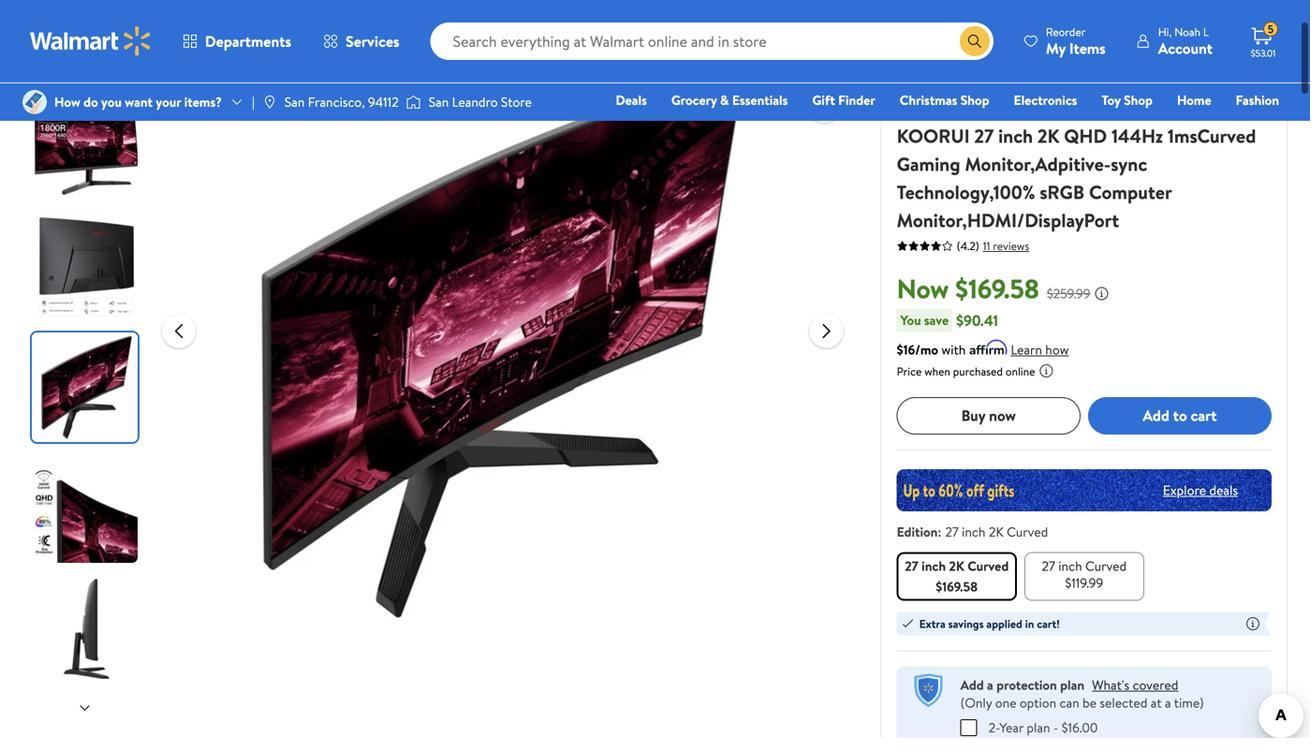 Task type: vqa. For each thing, say whether or not it's contained in the screenshot.
'WHEN' on the right
yes



Task type: describe. For each thing, give the bounding box(es) containing it.
koorui link
[[897, 99, 948, 118]]

finder
[[839, 91, 876, 109]]

items?
[[184, 93, 222, 111]]

one
[[996, 694, 1017, 712]]

(4.2)
[[957, 238, 980, 254]]

deals
[[1210, 481, 1239, 499]]

save
[[925, 311, 949, 329]]

walmart+
[[1224, 117, 1280, 135]]

online
[[1006, 363, 1036, 379]]

27 inch curved $119.99
[[1042, 557, 1127, 592]]

option
[[1020, 694, 1057, 712]]

learn how
[[1011, 340, 1070, 359]]

curved down "up to sixty percent off deals. shop now." image
[[1007, 523, 1049, 541]]

curved inside the 27 inch 2k curved $169.58
[[968, 557, 1009, 575]]

buy now
[[962, 405, 1017, 426]]

departments
[[205, 31, 292, 52]]

how
[[1046, 340, 1070, 359]]

best
[[950, 71, 971, 87]]

your
[[156, 93, 181, 111]]

one debit link
[[1128, 116, 1208, 136]]

$119.99
[[1066, 574, 1104, 592]]

gift inside fashion gift cards
[[981, 117, 1004, 135]]

seller
[[974, 71, 1000, 87]]

computer
[[1090, 179, 1173, 205]]

$16/mo
[[897, 340, 939, 359]]

what's
[[1093, 676, 1130, 694]]

$16/mo with
[[897, 340, 966, 359]]

how
[[54, 93, 80, 111]]

&
[[721, 91, 730, 109]]

explore deals
[[1164, 481, 1239, 499]]

cart!
[[1038, 616, 1061, 632]]

now
[[990, 405, 1017, 426]]

want
[[125, 93, 153, 111]]

11
[[984, 238, 991, 254]]

2k inside the 27 inch 2k curved $169.58
[[950, 557, 965, 575]]

2k for qhd
[[1038, 123, 1060, 149]]

leandro
[[452, 93, 498, 111]]

grocery & essentials link
[[663, 90, 797, 110]]

selected
[[1100, 694, 1148, 712]]

you
[[901, 311, 922, 329]]

now $169.58
[[897, 270, 1040, 307]]

francisco,
[[308, 93, 365, 111]]

1 koorui from the top
[[897, 99, 948, 118]]

inch inside the 27 inch 2k curved $169.58
[[922, 557, 946, 575]]

add a protection plan what's covered (only one option can be selected at a time)
[[961, 676, 1205, 712]]

christmas
[[900, 91, 958, 109]]

1 vertical spatial plan
[[1027, 719, 1051, 737]]

 image for san leandro store
[[406, 93, 421, 112]]

year
[[1000, 719, 1024, 737]]

curved inside 27 inch curved $119.99
[[1086, 557, 1127, 575]]

christmas shop
[[900, 91, 990, 109]]

you save $90.41
[[901, 310, 999, 331]]

fashion gift cards
[[981, 91, 1280, 135]]

inch right :
[[963, 523, 986, 541]]

11 reviews link
[[980, 238, 1030, 254]]

price
[[897, 363, 922, 379]]

27 inside the 27 inch 2k curved $169.58
[[905, 557, 919, 575]]

2 koorui from the top
[[897, 123, 970, 149]]

cart
[[1192, 405, 1218, 426]]

koorui koorui 27 inch 2k qhd 144hz 1mscurved gaming monitor,adpitive-sync technology,100% srgb computer monitor,hdmi/displayport
[[897, 99, 1257, 233]]

san for san francisco, 94112
[[285, 93, 305, 111]]

my
[[1047, 38, 1066, 59]]

legal information image
[[1040, 363, 1055, 378]]

plan inside add a protection plan what's covered (only one option can be selected at a time)
[[1061, 676, 1085, 694]]

koorui 27 inch 2k qhd 144hz 1mscurved gaming monitor,adpitive-sync technology,100% srgb computer monitor,hdmi/displayport image
[[211, 44, 795, 644]]

1mscurved
[[1168, 123, 1257, 149]]

27 inside 27 inch curved $119.99
[[1042, 557, 1056, 575]]

can
[[1060, 694, 1080, 712]]

toy shop
[[1102, 91, 1153, 109]]

$90.41
[[957, 310, 999, 331]]

2k for curved
[[989, 523, 1004, 541]]

-
[[1054, 719, 1059, 737]]

27 right :
[[946, 523, 959, 541]]

christmas shop link
[[892, 90, 998, 110]]

hi,
[[1159, 24, 1173, 40]]

to
[[1174, 405, 1188, 426]]

home
[[1178, 91, 1212, 109]]

at
[[1151, 694, 1163, 712]]

noah
[[1175, 24, 1201, 40]]

one debit
[[1136, 117, 1200, 135]]

electronics link
[[1006, 90, 1086, 110]]

up to sixty percent off deals. shop now. image
[[897, 469, 1273, 511]]

zoom image modal image
[[814, 95, 836, 117]]

2-Year plan - $16.00 checkbox
[[961, 719, 978, 736]]

:
[[938, 523, 942, 541]]

more information on savings image
[[1246, 616, 1261, 631]]

2-year plan - $16.00
[[989, 719, 1099, 737]]

koorui 27 inch 2k qhd 144hz 1mscurved gaming monitor,adpitive-sync technology,100% srgb computer monitor,hdmi/displayport - image 5 of 8 image
[[32, 574, 142, 684]]

|
[[252, 93, 255, 111]]

add to cart
[[1144, 405, 1218, 426]]

applied, extra savings applied in cart! element
[[901, 616, 1261, 632]]

sync
[[1112, 151, 1148, 177]]

price when purchased online
[[897, 363, 1036, 379]]

grocery & essentials
[[672, 91, 788, 109]]

add for add to cart
[[1144, 405, 1170, 426]]

one
[[1136, 117, 1165, 135]]

qhd
[[1065, 123, 1108, 149]]

debit
[[1168, 117, 1200, 135]]

next image image
[[77, 701, 92, 716]]

inch inside koorui koorui 27 inch 2k qhd 144hz 1mscurved gaming monitor,adpitive-sync technology,100% srgb computer monitor,hdmi/displayport
[[999, 123, 1034, 149]]



Task type: locate. For each thing, give the bounding box(es) containing it.
0 horizontal spatial add
[[961, 676, 985, 694]]

reviews
[[994, 238, 1030, 254]]

electronics
[[1014, 91, 1078, 109]]

add to favorites list, koorui 27 inch 2k qhd 144hz 1mscurved gaming monitor,adpitive-sync technology,100% srgb computer monitor,hdmi/displayport image
[[814, 53, 836, 76]]

1 horizontal spatial san
[[429, 93, 449, 111]]

edition : 27 inch 2k curved
[[897, 523, 1049, 541]]

koorui up gaming
[[897, 123, 970, 149]]

cards
[[1007, 117, 1040, 135]]

next media item image
[[816, 320, 838, 342]]

savings
[[949, 616, 984, 632]]

account
[[1159, 38, 1214, 59]]

explore deals link
[[1156, 474, 1246, 507]]

toy shop link
[[1094, 90, 1162, 110]]

0 vertical spatial gift
[[813, 91, 836, 109]]

0 horizontal spatial plan
[[1027, 719, 1051, 737]]

1 horizontal spatial  image
[[262, 95, 277, 110]]

1 shop from the left
[[961, 91, 990, 109]]

1 horizontal spatial add
[[1144, 405, 1170, 426]]

you
[[101, 93, 122, 111]]

services
[[346, 31, 400, 52]]

 image for how do you want your items?
[[22, 90, 47, 114]]

time)
[[1175, 694, 1205, 712]]

add left to at the bottom right of the page
[[1144, 405, 1170, 426]]

27 inside koorui koorui 27 inch 2k qhd 144hz 1mscurved gaming monitor,adpitive-sync technology,100% srgb computer monitor,hdmi/displayport
[[975, 123, 995, 149]]

be
[[1083, 694, 1097, 712]]

$169.58 up savings
[[936, 577, 978, 596]]

inch up 'applied, extra savings applied in cart!' element
[[1059, 557, 1083, 575]]

monitor,hdmi/displayport
[[897, 207, 1120, 233]]

san left leandro
[[429, 93, 449, 111]]

walmart image
[[30, 26, 152, 56]]

0 horizontal spatial gift
[[813, 91, 836, 109]]

(only
[[961, 694, 993, 712]]

affirm image
[[970, 339, 1008, 354]]

essentials
[[733, 91, 788, 109]]

1 vertical spatial add
[[961, 676, 985, 694]]

0 horizontal spatial 2k
[[950, 557, 965, 575]]

search icon image
[[968, 34, 983, 49]]

koorui 27 inch 2k qhd 144hz 1mscurved gaming monitor,adpitive-sync technology,100% srgb computer monitor,hdmi/displayport - image 3 of 8 image
[[32, 333, 142, 442]]

how do you want your items?
[[54, 93, 222, 111]]

edition
[[897, 523, 938, 541]]

shop for christmas shop
[[961, 91, 990, 109]]

1 horizontal spatial plan
[[1061, 676, 1085, 694]]

technology,100%
[[897, 179, 1036, 205]]

koorui
[[897, 99, 948, 118], [897, 123, 970, 149]]

2k up monitor,adpitive-
[[1038, 123, 1060, 149]]

shop right toy on the right
[[1125, 91, 1153, 109]]

koorui 27 inch 2k qhd 144hz 1mscurved gaming monitor,adpitive-sync technology,100% srgb computer monitor,hdmi/displayport - image 2 of 8 image
[[32, 212, 142, 321]]

27 down edition
[[905, 557, 919, 575]]

0 horizontal spatial shop
[[961, 91, 990, 109]]

buy now button
[[897, 397, 1081, 435]]

services button
[[307, 19, 416, 64]]

a right the at
[[1166, 694, 1172, 712]]

add inside add a protection plan what's covered (only one option can be selected at a time)
[[961, 676, 985, 694]]

add left one
[[961, 676, 985, 694]]

grocery
[[672, 91, 717, 109]]

1 vertical spatial 2k
[[989, 523, 1004, 541]]

protection
[[997, 676, 1058, 694]]

srgb
[[1041, 179, 1085, 205]]

walmart+ link
[[1216, 116, 1288, 136]]

5
[[1269, 21, 1275, 37]]

2k inside koorui koorui 27 inch 2k qhd 144hz 1mscurved gaming monitor,adpitive-sync technology,100% srgb computer monitor,hdmi/displayport
[[1038, 123, 1060, 149]]

previous media item image
[[168, 320, 190, 342]]

2-
[[989, 719, 1000, 737]]

edition list
[[894, 548, 1276, 605]]

gaming
[[897, 151, 961, 177]]

deals link
[[608, 90, 656, 110]]

koorui 27 inch 2k qhd 144hz 1mscurved gaming monitor,adpitive-sync technology,100% srgb computer monitor,hdmi/displayport - image 4 of 8 image
[[32, 454, 142, 563]]

items
[[1070, 38, 1106, 59]]

inch up monitor,adpitive-
[[999, 123, 1034, 149]]

 image
[[22, 90, 47, 114], [406, 93, 421, 112], [262, 95, 277, 110]]

1 vertical spatial koorui
[[897, 123, 970, 149]]

with
[[942, 340, 966, 359]]

27 left 'cards'
[[975, 123, 995, 149]]

best seller
[[950, 71, 1000, 87]]

1 horizontal spatial gift
[[981, 117, 1004, 135]]

$259.99
[[1048, 284, 1091, 303]]

27 left $119.99
[[1042, 557, 1056, 575]]

what's covered button
[[1093, 676, 1179, 694]]

learn
[[1011, 340, 1043, 359]]

0 horizontal spatial  image
[[22, 90, 47, 114]]

add
[[1144, 405, 1170, 426], [961, 676, 985, 694]]

Search search field
[[431, 22, 994, 60]]

inch down :
[[922, 557, 946, 575]]

0 horizontal spatial a
[[988, 676, 994, 694]]

san right |
[[285, 93, 305, 111]]

0 vertical spatial koorui
[[897, 99, 948, 118]]

extra
[[920, 616, 946, 632]]

gift cards link
[[972, 116, 1048, 136]]

store
[[501, 93, 532, 111]]

(4.2) 11 reviews
[[957, 238, 1030, 254]]

2k down edition : 27 inch 2k curved
[[950, 557, 965, 575]]

deal
[[905, 71, 927, 87]]

registry
[[1064, 117, 1112, 135]]

curved down edition : 27 inch 2k curved
[[968, 557, 1009, 575]]

1 vertical spatial gift
[[981, 117, 1004, 135]]

departments button
[[167, 19, 307, 64]]

san francisco, 94112
[[285, 93, 399, 111]]

when
[[925, 363, 951, 379]]

purchased
[[954, 363, 1004, 379]]

koorui down deal
[[897, 99, 948, 118]]

fashion
[[1237, 91, 1280, 109]]

 image right 94112
[[406, 93, 421, 112]]

add for add a protection plan what's covered (only one option can be selected at a time)
[[961, 676, 985, 694]]

 image for san francisco, 94112
[[262, 95, 277, 110]]

94112
[[368, 93, 399, 111]]

reorder my items
[[1047, 24, 1106, 59]]

0 vertical spatial add
[[1144, 405, 1170, 426]]

1 horizontal spatial shop
[[1125, 91, 1153, 109]]

shop down best seller
[[961, 91, 990, 109]]

2 vertical spatial 2k
[[950, 557, 965, 575]]

explore
[[1164, 481, 1207, 499]]

add inside 'button'
[[1144, 405, 1170, 426]]

l
[[1204, 24, 1210, 40]]

2 san from the left
[[429, 93, 449, 111]]

learn more about strikethrough prices image
[[1095, 286, 1110, 301]]

inch inside 27 inch curved $119.99
[[1059, 557, 1083, 575]]

hi, noah l account
[[1159, 24, 1214, 59]]

registry link
[[1056, 116, 1120, 136]]

2 horizontal spatial 2k
[[1038, 123, 1060, 149]]

0 horizontal spatial san
[[285, 93, 305, 111]]

extra savings applied in cart!
[[920, 616, 1061, 632]]

Walmart Site-Wide search field
[[431, 22, 994, 60]]

2 shop from the left
[[1125, 91, 1153, 109]]

1 horizontal spatial 2k
[[989, 523, 1004, 541]]

0 vertical spatial 2k
[[1038, 123, 1060, 149]]

applied
[[987, 616, 1023, 632]]

$169.58 inside the 27 inch 2k curved $169.58
[[936, 577, 978, 596]]

 image right |
[[262, 95, 277, 110]]

1 horizontal spatial a
[[1166, 694, 1172, 712]]

plan left the 'what's'
[[1061, 676, 1085, 694]]

do
[[84, 93, 98, 111]]

$169.58 up $90.41 at the top of the page
[[956, 270, 1040, 307]]

koorui 27 inch 2k qhd 144hz 1mscurved gaming monitor,adpitive-sync technology,100% srgb computer monitor,hdmi/displayport - image 1 of 8 image
[[32, 91, 142, 201]]

in
[[1026, 616, 1035, 632]]

0 vertical spatial plan
[[1061, 676, 1085, 694]]

toy
[[1102, 91, 1121, 109]]

$16.00
[[1062, 719, 1099, 737]]

curved up 'applied, extra savings applied in cart!' element
[[1086, 557, 1127, 575]]

1 vertical spatial $169.58
[[936, 577, 978, 596]]

now
[[897, 270, 950, 307]]

a left one
[[988, 676, 994, 694]]

2k right :
[[989, 523, 1004, 541]]

2 horizontal spatial  image
[[406, 93, 421, 112]]

wpp logo image
[[912, 674, 946, 708]]

home link
[[1169, 90, 1221, 110]]

learn how button
[[1011, 340, 1070, 360]]

gift left finder
[[813, 91, 836, 109]]

0 vertical spatial $169.58
[[956, 270, 1040, 307]]

shop inside "link"
[[1125, 91, 1153, 109]]

gift left 'cards'
[[981, 117, 1004, 135]]

1 san from the left
[[285, 93, 305, 111]]

gift finder
[[813, 91, 876, 109]]

deals
[[616, 91, 647, 109]]

san for san leandro store
[[429, 93, 449, 111]]

plan left -
[[1027, 719, 1051, 737]]

shop for toy shop
[[1125, 91, 1153, 109]]

27
[[975, 123, 995, 149], [946, 523, 959, 541], [905, 557, 919, 575], [1042, 557, 1056, 575]]

plan
[[1061, 676, 1085, 694], [1027, 719, 1051, 737]]

 image left how
[[22, 90, 47, 114]]

san leandro store
[[429, 93, 532, 111]]



